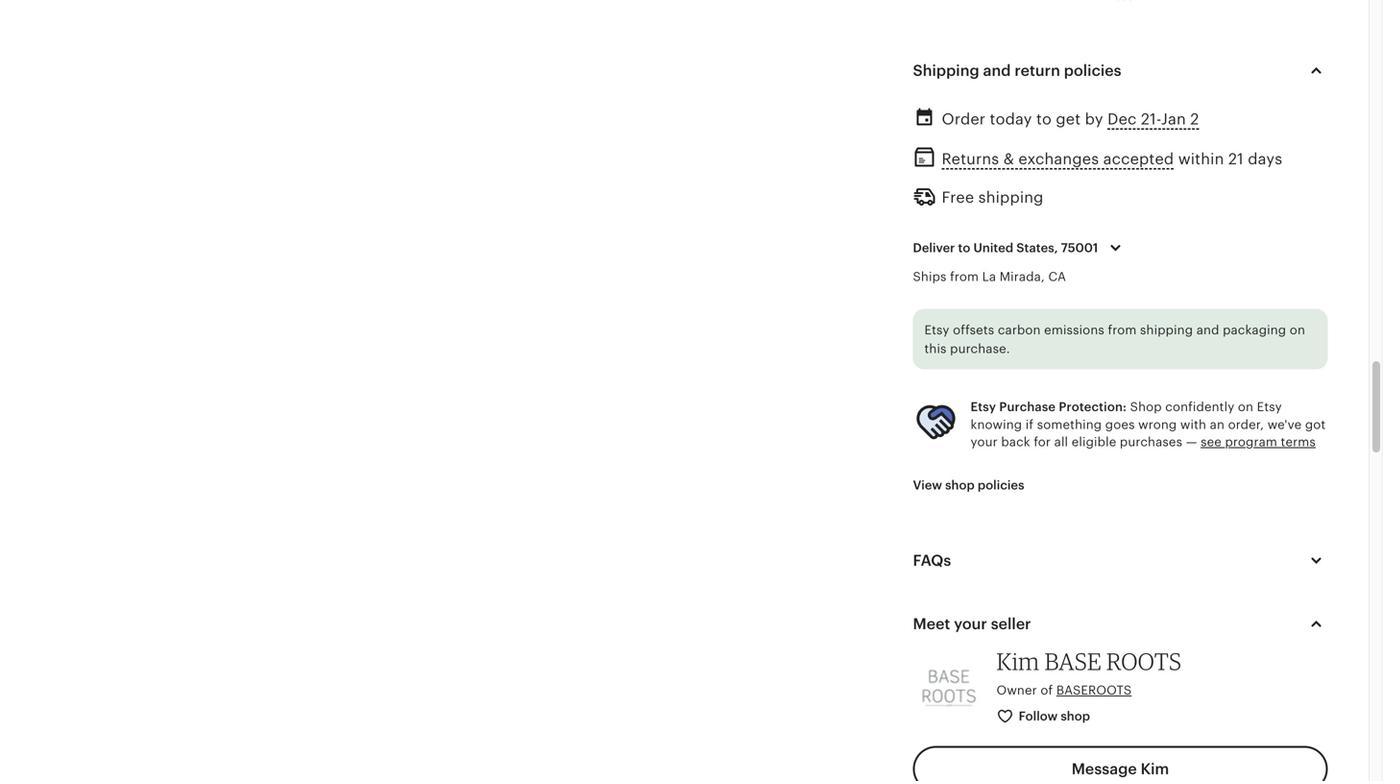 Task type: vqa. For each thing, say whether or not it's contained in the screenshot.
fixed
no



Task type: locate. For each thing, give the bounding box(es) containing it.
kim up owner
[[997, 647, 1040, 675]]

etsy up knowing on the bottom
[[971, 400, 996, 414]]

base
[[1045, 647, 1102, 675]]

1 vertical spatial your
[[954, 615, 987, 632]]

meet your seller button
[[896, 601, 1345, 647]]

0 vertical spatial your
[[971, 435, 998, 449]]

faqs button
[[896, 537, 1345, 583]]

1 horizontal spatial and
[[1197, 323, 1220, 337]]

follow shop
[[1019, 709, 1090, 723]]

kim inside button
[[1141, 760, 1169, 778]]

jan
[[1161, 111, 1186, 128]]

1 vertical spatial kim
[[1141, 760, 1169, 778]]

shop for follow
[[1061, 709, 1090, 723]]

0 vertical spatial from
[[950, 270, 979, 284]]

0 vertical spatial policies
[[1064, 62, 1122, 79]]

on
[[1290, 323, 1306, 337], [1238, 400, 1254, 414]]

1 horizontal spatial policies
[[1064, 62, 1122, 79]]

shipping down the &
[[979, 189, 1044, 206]]

0 horizontal spatial kim
[[997, 647, 1040, 675]]

to
[[1037, 111, 1052, 128], [958, 241, 971, 255]]

from inside etsy offsets carbon emissions from shipping and packaging on this purchase.
[[1108, 323, 1137, 337]]

message kim button
[[913, 746, 1328, 781]]

from right 'emissions'
[[1108, 323, 1137, 337]]

shop right view
[[945, 478, 975, 492]]

1 horizontal spatial from
[[1108, 323, 1137, 337]]

and
[[983, 62, 1011, 79], [1197, 323, 1220, 337]]

from left la
[[950, 270, 979, 284]]

message
[[1072, 760, 1137, 778]]

to inside dropdown button
[[958, 241, 971, 255]]

and left return
[[983, 62, 1011, 79]]

shop
[[945, 478, 975, 492], [1061, 709, 1090, 723]]

1 vertical spatial and
[[1197, 323, 1220, 337]]

0 vertical spatial shop
[[945, 478, 975, 492]]

faqs
[[913, 552, 951, 569]]

follow
[[1019, 709, 1058, 723]]

0 vertical spatial on
[[1290, 323, 1306, 337]]

0 horizontal spatial policies
[[978, 478, 1025, 492]]

purchases
[[1120, 435, 1183, 449]]

shop confidently on etsy knowing if something goes wrong with an order, we've got your back for all eligible purchases —
[[971, 400, 1326, 449]]

kim right the message
[[1141, 760, 1169, 778]]

of
[[1041, 683, 1053, 697]]

etsy up the 'we've'
[[1257, 400, 1282, 414]]

shipping up shop
[[1140, 323, 1193, 337]]

view shop policies button
[[899, 468, 1039, 503]]

roots
[[1107, 647, 1182, 675]]

0 vertical spatial kim
[[997, 647, 1040, 675]]

mirada,
[[1000, 270, 1045, 284]]

to left get
[[1037, 111, 1052, 128]]

0 horizontal spatial and
[[983, 62, 1011, 79]]

returns & exchanges accepted within 21 days
[[942, 150, 1283, 167]]

kim
[[997, 647, 1040, 675], [1141, 760, 1169, 778]]

0 horizontal spatial etsy
[[925, 323, 950, 337]]

shipping
[[979, 189, 1044, 206], [1140, 323, 1193, 337]]

ships
[[913, 270, 947, 284]]

1 horizontal spatial etsy
[[971, 400, 996, 414]]

2 horizontal spatial etsy
[[1257, 400, 1282, 414]]

shipping
[[913, 62, 980, 79]]

0 horizontal spatial shipping
[[979, 189, 1044, 206]]

free shipping
[[942, 189, 1044, 206]]

kim base roots owner of baseroots
[[997, 647, 1182, 697]]

etsy for etsy purchase protection:
[[971, 400, 996, 414]]

follow shop button
[[982, 699, 1107, 735]]

0 vertical spatial and
[[983, 62, 1011, 79]]

get
[[1056, 111, 1081, 128]]

wrong
[[1139, 417, 1177, 432]]

your down knowing on the bottom
[[971, 435, 998, 449]]

baseroots link
[[1057, 683, 1132, 697]]

if
[[1026, 417, 1034, 432]]

goes
[[1106, 417, 1135, 432]]

purchase.
[[950, 342, 1010, 356]]

etsy
[[925, 323, 950, 337], [971, 400, 996, 414], [1257, 400, 1282, 414]]

0 horizontal spatial on
[[1238, 400, 1254, 414]]

1 vertical spatial shipping
[[1140, 323, 1193, 337]]

etsy inside shop confidently on etsy knowing if something goes wrong with an order, we've got your back for all eligible purchases —
[[1257, 400, 1282, 414]]

accepted
[[1104, 150, 1174, 167]]

1 horizontal spatial kim
[[1141, 760, 1169, 778]]

on inside etsy offsets carbon emissions from shipping and packaging on this purchase.
[[1290, 323, 1306, 337]]

etsy inside etsy offsets carbon emissions from shipping and packaging on this purchase.
[[925, 323, 950, 337]]

1 horizontal spatial shop
[[1061, 709, 1090, 723]]

etsy for etsy offsets carbon emissions from shipping and packaging on this purchase.
[[925, 323, 950, 337]]

—
[[1186, 435, 1198, 449]]

something
[[1037, 417, 1102, 432]]

protection:
[[1059, 400, 1127, 414]]

on up the order, at the right bottom of the page
[[1238, 400, 1254, 414]]

21
[[1229, 150, 1244, 167]]

on right the packaging
[[1290, 323, 1306, 337]]

1 vertical spatial shop
[[1061, 709, 1090, 723]]

shipping and return policies button
[[896, 48, 1345, 94]]

0 horizontal spatial shop
[[945, 478, 975, 492]]

order today to get by dec 21-jan 2
[[942, 111, 1199, 128]]

your right the meet
[[954, 615, 987, 632]]

we've
[[1268, 417, 1302, 432]]

meet
[[913, 615, 951, 632]]

carbon
[[998, 323, 1041, 337]]

emissions
[[1044, 323, 1105, 337]]

states,
[[1017, 241, 1058, 255]]

1 vertical spatial to
[[958, 241, 971, 255]]

0 horizontal spatial to
[[958, 241, 971, 255]]

policies up by
[[1064, 62, 1122, 79]]

united
[[974, 241, 1014, 255]]

and left the packaging
[[1197, 323, 1220, 337]]

1 vertical spatial policies
[[978, 478, 1025, 492]]

1 vertical spatial from
[[1108, 323, 1137, 337]]

0 horizontal spatial from
[[950, 270, 979, 284]]

etsy up this
[[925, 323, 950, 337]]

purchase
[[999, 400, 1056, 414]]

to left united
[[958, 241, 971, 255]]

offsets
[[953, 323, 995, 337]]

1 horizontal spatial shipping
[[1140, 323, 1193, 337]]

this
[[925, 342, 947, 356]]

today
[[990, 111, 1032, 128]]

and inside 'shipping and return policies' dropdown button
[[983, 62, 1011, 79]]

your
[[971, 435, 998, 449], [954, 615, 987, 632]]

0 vertical spatial shipping
[[979, 189, 1044, 206]]

policies down back
[[978, 478, 1025, 492]]

and inside etsy offsets carbon emissions from shipping and packaging on this purchase.
[[1197, 323, 1220, 337]]

shop down baseroots link
[[1061, 709, 1090, 723]]

view shop policies
[[913, 478, 1025, 492]]

1 vertical spatial on
[[1238, 400, 1254, 414]]

with
[[1181, 417, 1207, 432]]

1 horizontal spatial on
[[1290, 323, 1306, 337]]

policies
[[1064, 62, 1122, 79], [978, 478, 1025, 492]]

an
[[1210, 417, 1225, 432]]

1 horizontal spatial to
[[1037, 111, 1052, 128]]

from
[[950, 270, 979, 284], [1108, 323, 1137, 337]]



Task type: describe. For each thing, give the bounding box(es) containing it.
back
[[1001, 435, 1031, 449]]

deliver to united states, 75001
[[913, 241, 1098, 255]]

deliver
[[913, 241, 955, 255]]

see
[[1201, 435, 1222, 449]]

shop
[[1130, 400, 1162, 414]]

policies inside button
[[978, 478, 1025, 492]]

knowing
[[971, 417, 1022, 432]]

order
[[942, 111, 986, 128]]

ships from la mirada, ca
[[913, 270, 1066, 284]]

la
[[982, 270, 996, 284]]

program
[[1225, 435, 1278, 449]]

meet your seller
[[913, 615, 1031, 632]]

etsy offsets carbon emissions from shipping and packaging on this purchase.
[[925, 323, 1306, 356]]

eligible
[[1072, 435, 1117, 449]]

shipping inside etsy offsets carbon emissions from shipping and packaging on this purchase.
[[1140, 323, 1193, 337]]

21-
[[1141, 111, 1161, 128]]

deliver to united states, 75001 button
[[899, 228, 1142, 268]]

on inside shop confidently on etsy knowing if something goes wrong with an order, we've got your back for all eligible purchases —
[[1238, 400, 1254, 414]]

your inside shop confidently on etsy knowing if something goes wrong with an order, we've got your back for all eligible purchases —
[[971, 435, 998, 449]]

0 vertical spatial to
[[1037, 111, 1052, 128]]

2
[[1191, 111, 1199, 128]]

order,
[[1228, 417, 1264, 432]]

got
[[1305, 417, 1326, 432]]

view
[[913, 478, 942, 492]]

seller
[[991, 615, 1031, 632]]

confidently
[[1166, 400, 1235, 414]]

etsy purchase protection:
[[971, 400, 1127, 414]]

all
[[1055, 435, 1068, 449]]

message kim
[[1072, 760, 1169, 778]]

dec 21-jan 2 button
[[1108, 105, 1199, 133]]

terms
[[1281, 435, 1316, 449]]

free
[[942, 189, 974, 206]]

by
[[1085, 111, 1104, 128]]

owner
[[997, 683, 1037, 697]]

baseroots
[[1057, 683, 1132, 697]]

ca
[[1049, 270, 1066, 284]]

return
[[1015, 62, 1061, 79]]

shop for view
[[945, 478, 975, 492]]

kim inside kim base roots owner of baseroots
[[997, 647, 1040, 675]]

for
[[1034, 435, 1051, 449]]

returns
[[942, 150, 999, 167]]

&
[[1004, 150, 1015, 167]]

exchanges
[[1019, 150, 1099, 167]]

kim base roots image
[[913, 652, 985, 724]]

packaging
[[1223, 323, 1287, 337]]

shipping and return policies
[[913, 62, 1122, 79]]

dec
[[1108, 111, 1137, 128]]

returns & exchanges accepted button
[[942, 145, 1174, 173]]

days
[[1248, 150, 1283, 167]]

75001
[[1061, 241, 1098, 255]]

see program terms link
[[1201, 435, 1316, 449]]

policies inside dropdown button
[[1064, 62, 1122, 79]]

within
[[1179, 150, 1224, 167]]

your inside dropdown button
[[954, 615, 987, 632]]

see program terms
[[1201, 435, 1316, 449]]



